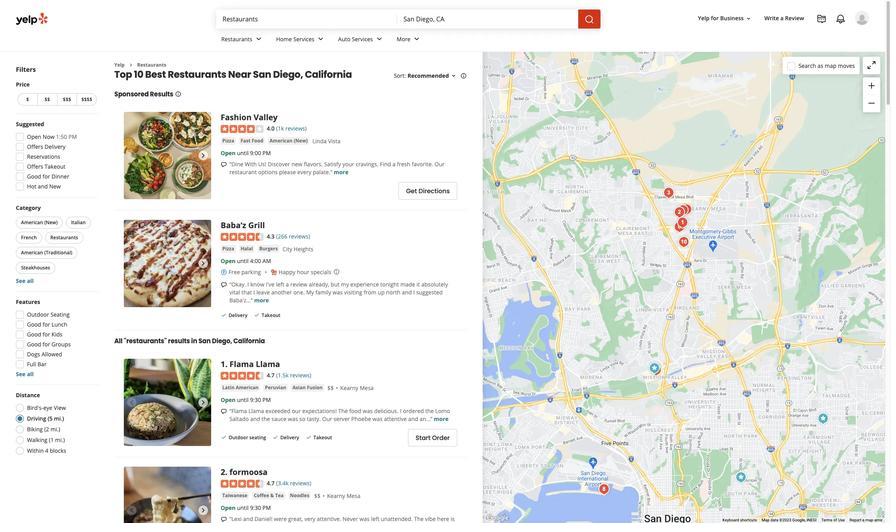 Task type: vqa. For each thing, say whether or not it's contained in the screenshot.
Expand map image
yes



Task type: describe. For each thing, give the bounding box(es) containing it.
(1k reviews) link
[[276, 124, 307, 133]]

tea
[[275, 492, 284, 499]]

good for good for groups
[[27, 341, 41, 348]]

every
[[297, 168, 311, 176]]

flama
[[230, 359, 254, 370]]

asian fusion button
[[291, 384, 324, 392]]

biking
[[27, 426, 43, 433]]

previous image for baba'z grill
[[127, 259, 137, 269]]

best
[[145, 68, 166, 81]]

formoosa image
[[672, 204, 688, 220]]

pm for and
[[263, 504, 271, 512]]

food
[[252, 137, 263, 144]]

absolutely
[[421, 281, 448, 288]]

4.7 link for flama llama
[[267, 371, 275, 380]]

group containing suggested
[[13, 120, 98, 193]]

bird's-eye view
[[27, 404, 66, 412]]

4.7 star rating image for formoosa
[[221, 480, 264, 488]]

keyboard
[[723, 518, 739, 522]]

fast
[[241, 137, 251, 144]]

moves
[[838, 62, 855, 69]]

steamy piggy image
[[675, 202, 691, 218]]

"flama
[[229, 407, 247, 415]]

noodles button
[[288, 492, 311, 500]]

pizza button for fashion
[[221, 137, 236, 145]]

2 slideshow element from the top
[[124, 220, 211, 307]]

and right saltado
[[250, 415, 260, 423]]

fashion valley link
[[221, 112, 278, 123]]

0 horizontal spatial 16 checkmark v2 image
[[221, 312, 227, 318]]

slideshow element for "flama llama exceeded our expectations! the food was delicious. i ordered the lomo saltado and the sauce was so tasty. our server phoebe was attentive and an…"
[[124, 359, 211, 446]]

1 horizontal spatial san
[[253, 68, 271, 81]]

16 happy hour specials v2 image
[[271, 269, 277, 275]]

see all button for category
[[16, 277, 34, 285]]

walking
[[27, 436, 47, 444]]

3 previous image from the top
[[127, 398, 137, 408]]

is
[[451, 515, 455, 523]]

pizza for baba'z grill
[[222, 245, 234, 252]]

french button
[[16, 232, 42, 244]]

asian fusion link
[[291, 384, 324, 392]]

server
[[334, 415, 350, 423]]

and right hot
[[38, 183, 48, 190]]

pizza button for baba'z
[[221, 245, 236, 253]]

all
[[114, 337, 123, 346]]

(3.4k reviews) link
[[276, 479, 311, 488]]

coffee & tea button
[[252, 492, 285, 500]]

left inside "lexi and daniel! were great, very attentive.  never was left unattended. the vibe here is
[[371, 515, 379, 523]]

(1.5k reviews) link
[[276, 371, 311, 380]]

google image
[[485, 513, 511, 523]]

$$ for 2 . formoosa
[[314, 492, 321, 500]]

(266
[[276, 233, 287, 240]]

(3.4k
[[276, 480, 289, 487]]

until for (1k reviews)
[[237, 149, 249, 157]]

report a map error
[[850, 518, 883, 522]]

24 chevron down v2 image for restaurants
[[254, 34, 263, 44]]

and inside "lexi and daniel! were great, very attentive.  never was left unattended. the vibe here is
[[243, 515, 253, 523]]

sauce
[[272, 415, 286, 423]]

experience
[[350, 281, 379, 288]]

valley
[[254, 112, 278, 123]]

more link for but
[[254, 297, 269, 304]]

more link
[[390, 29, 428, 52]]

(266 reviews) link
[[276, 232, 310, 241]]

unattended.
[[381, 515, 413, 523]]

north
[[386, 289, 401, 296]]

and down the ordered
[[408, 415, 418, 423]]

blocks
[[50, 447, 66, 455]]

0 horizontal spatial the
[[262, 415, 270, 423]]

projects image
[[817, 14, 827, 24]]

. for 2
[[225, 467, 228, 478]]

1 horizontal spatial takeout
[[262, 312, 280, 319]]

yun tea house image
[[672, 219, 688, 235]]

0 horizontal spatial 16 info v2 image
[[175, 91, 181, 97]]

16 speech v2 image for "okay.
[[221, 282, 227, 288]]

0 vertical spatial the
[[425, 407, 434, 415]]

for for business
[[711, 14, 719, 22]]

map region
[[471, 0, 891, 523]]

yelp for yelp link
[[114, 62, 125, 68]]

start
[[416, 433, 431, 443]]

for for dinner
[[43, 173, 50, 180]]

all "restaurants" results in san diego, california
[[114, 337, 265, 346]]

map for moves
[[825, 62, 837, 69]]

mi.) for biking (2 mi.)
[[50, 426, 60, 433]]

for for lunch
[[43, 321, 50, 328]]

vibe
[[425, 515, 436, 523]]

results
[[168, 337, 190, 346]]

burgers
[[259, 245, 278, 252]]

report a map error link
[[850, 518, 883, 522]]

satisfy
[[324, 160, 341, 168]]

1 vertical spatial california
[[233, 337, 265, 346]]

latin
[[222, 384, 235, 391]]

kearny mesa for 2 . formoosa
[[327, 492, 361, 500]]

1 horizontal spatial 16 checkmark v2 image
[[272, 434, 279, 441]]

start order
[[416, 433, 450, 443]]

formoosa link
[[230, 467, 268, 478]]

16 checkmark v2 image for takeout
[[254, 312, 260, 318]]

i right that
[[253, 289, 255, 296]]

user actions element
[[692, 10, 881, 59]]

0 vertical spatial 16 info v2 image
[[461, 73, 467, 79]]

biking (2 mi.)
[[27, 426, 60, 433]]

open for "lexi and daniel! were great, very attentive.  never was left unattended. the vibe here is
[[221, 504, 236, 512]]

offers for offers takeout
[[27, 163, 43, 170]]

more for cravings.
[[334, 168, 349, 176]]

search as map moves
[[799, 62, 855, 69]]

open for "flama llama exceeded our expectations! the food was delicious. i ordered the lomo saltado and the sauce was so tasty. our server phoebe was attentive and an…"
[[221, 396, 236, 404]]

Find text field
[[223, 15, 391, 23]]

yelp link
[[114, 62, 125, 68]]

good for good for dinner
[[27, 173, 41, 180]]

was down 'delicious.'
[[373, 415, 383, 423]]

(1k reviews)
[[276, 125, 307, 132]]

visiting
[[344, 289, 362, 296]]

please
[[279, 168, 296, 176]]

for for groups
[[43, 341, 50, 348]]

great,
[[288, 515, 303, 523]]

0 vertical spatial llama
[[256, 359, 280, 370]]

outdoor for outdoor seating
[[229, 434, 248, 441]]

the inside the "flama llama exceeded our expectations! the food was delicious. i ordered the lomo saltado and the sauce was so tasty. our server phoebe was attentive and an…"
[[338, 407, 348, 415]]

il posto image
[[733, 469, 749, 485]]

none field near
[[404, 15, 572, 23]]

none field the find
[[223, 15, 391, 23]]

features
[[16, 298, 40, 306]]

4.0 link
[[267, 124, 275, 133]]

linda
[[313, 137, 327, 145]]

pm for with
[[263, 149, 271, 157]]

"dine with us! discover new flavors. satisfy your cravings. find a fresh favorite. our restaurant options please every palate."
[[229, 160, 445, 176]]

top 10 best restaurants near san diego, california
[[114, 68, 352, 81]]

9:00
[[250, 149, 261, 157]]

next image for open until 9:30 pm
[[198, 506, 208, 515]]

good for good for kids
[[27, 331, 41, 338]]

keyboard shortcuts button
[[723, 518, 757, 523]]

2 horizontal spatial takeout
[[313, 434, 332, 441]]

and inside "okay. i know i've left a review already, but my experience tonight made it absolutely vital that i leave another one. my family was visiting from up north and i suggested baba'z…"
[[402, 289, 412, 296]]

coffee
[[254, 492, 269, 499]]

$$ inside button
[[45, 96, 50, 103]]

latin american
[[222, 384, 259, 391]]

"flama llama exceeded our expectations! the food was delicious. i ordered the lomo saltado and the sauce was so tasty. our server phoebe was attentive and an…"
[[229, 407, 450, 423]]

1 vertical spatial delivery
[[229, 312, 247, 319]]

terms of use link
[[822, 518, 845, 522]]

coffee & tea
[[254, 492, 284, 499]]

left inside "okay. i know i've left a review already, but my experience tonight made it absolutely vital that i leave another one. my family was visiting from up north and i suggested baba'z…"
[[276, 281, 284, 288]]

american down category
[[21, 219, 43, 226]]

but
[[331, 281, 340, 288]]

4.7 link for formoosa
[[267, 479, 275, 488]]

noodles
[[290, 492, 309, 499]]

4.7 for formoosa
[[267, 480, 275, 487]]

baba'z grill image
[[124, 220, 211, 307]]

driving
[[27, 415, 46, 422]]

4.3 star rating image
[[221, 233, 264, 241]]

1 vertical spatial restaurants link
[[137, 62, 166, 68]]

reviews) for (266 reviews)
[[289, 233, 310, 240]]

. for 1
[[225, 359, 228, 370]]

suggested
[[416, 289, 443, 296]]

auto services
[[338, 35, 373, 43]]

mesa for flama llama
[[360, 384, 374, 392]]

top
[[114, 68, 132, 81]]

terms
[[822, 518, 833, 522]]

flavors.
[[304, 160, 323, 168]]

24 chevron down v2 image
[[375, 34, 384, 44]]

american (traditional)
[[21, 249, 72, 256]]

pm for llama
[[263, 396, 271, 404]]

i up that
[[247, 281, 249, 288]]

group containing category
[[14, 204, 98, 285]]

open up 16 parking v2 image
[[221, 257, 236, 265]]

open now 1:50 pm
[[27, 133, 77, 141]]

french
[[21, 234, 37, 241]]

our
[[292, 407, 301, 415]]

was inside "okay. i know i've left a review already, but my experience tonight made it absolutely vital that i leave another one. my family was visiting from up north and i suggested baba'z…"
[[333, 289, 343, 296]]

(2
[[44, 426, 49, 433]]

fast food link
[[239, 137, 265, 145]]

yelp for business button
[[695, 11, 755, 26]]

1 horizontal spatial california
[[305, 68, 352, 81]]

pm for delivery
[[68, 133, 77, 141]]

4 star rating image
[[221, 125, 264, 133]]

i've
[[266, 281, 275, 288]]

mi.) for walking (1 mi.)
[[55, 436, 65, 444]]

formoosa image
[[124, 467, 211, 523]]

for for kids
[[43, 331, 50, 338]]

2 vertical spatial delivery
[[280, 434, 299, 441]]

"okay. i know i've left a review already, but my experience tonight made it absolutely vital that i leave another one. my family was visiting from up north and i suggested baba'z…"
[[229, 281, 448, 304]]

2 horizontal spatial 16 checkmark v2 image
[[306, 434, 312, 441]]

driving (5 mi.)
[[27, 415, 64, 422]]

until for (1.5k reviews)
[[237, 396, 249, 404]]

previous image
[[127, 506, 137, 515]]

daniel!
[[255, 515, 272, 523]]

services for auto services
[[352, 35, 373, 43]]

4.7 for flama llama
[[267, 372, 275, 379]]

0 vertical spatial delivery
[[45, 143, 66, 150]]

4.7 star rating image for flama
[[221, 372, 264, 380]]

now
[[43, 133, 55, 141]]

zoom out image
[[867, 99, 877, 108]]



Task type: locate. For each thing, give the bounding box(es) containing it.
4.7 left '(3.4k'
[[267, 480, 275, 487]]

1 vertical spatial our
[[322, 415, 332, 423]]

taiwanese link
[[221, 492, 249, 500]]

takeout down the leave
[[262, 312, 280, 319]]

see all button down full
[[16, 370, 34, 378]]

san right 'in'
[[198, 337, 211, 346]]

2 see all button from the top
[[16, 370, 34, 378]]

(new) inside american (new) link
[[294, 137, 308, 144]]

offers up reservations
[[27, 143, 43, 150]]

exceeded
[[266, 407, 290, 415]]

4.7 left (1.5k
[[267, 372, 275, 379]]

flama llama image
[[124, 359, 211, 446]]

review
[[290, 281, 307, 288]]

open until 9:00 pm
[[221, 149, 271, 157]]

delivery down open now 1:50 pm
[[45, 143, 66, 150]]

1 offers from the top
[[27, 143, 43, 150]]

0 horizontal spatial 24 chevron down v2 image
[[254, 34, 263, 44]]

more link for delicious.
[[434, 415, 449, 423]]

0 vertical spatial more
[[334, 168, 349, 176]]

1 none field from the left
[[223, 15, 391, 23]]

1 next image from the top
[[198, 151, 208, 161]]

lunch
[[52, 321, 67, 328]]

24 chevron down v2 image
[[254, 34, 263, 44], [316, 34, 326, 44], [412, 34, 422, 44]]

0 vertical spatial american (new)
[[270, 137, 308, 144]]

outdoor for outdoor seating
[[27, 311, 49, 318]]

16 checkmark v2 image
[[254, 312, 260, 318], [221, 434, 227, 441]]

more for delicious.
[[434, 415, 449, 423]]

for down 'good for lunch'
[[43, 331, 50, 338]]

1 vertical spatial the
[[262, 415, 270, 423]]

16 info v2 image
[[461, 73, 467, 79], [175, 91, 181, 97]]

2 horizontal spatial more link
[[434, 415, 449, 423]]

1 horizontal spatial outdoor
[[229, 434, 248, 441]]

kids
[[52, 331, 62, 338]]

see for category
[[16, 277, 26, 285]]

1 horizontal spatial none field
[[404, 15, 572, 23]]

never
[[343, 515, 358, 523]]

1 vertical spatial see
[[16, 370, 26, 378]]

american (new) up french
[[21, 219, 58, 226]]

for down offers takeout
[[43, 173, 50, 180]]

open up the "dine
[[221, 149, 236, 157]]

hour
[[297, 268, 309, 276]]

american (new) for american (new) 'button' inside group
[[21, 219, 58, 226]]

1 horizontal spatial american (new)
[[270, 137, 308, 144]]

llama inside the "flama llama exceeded our expectations! the food was delicious. i ordered the lomo saltado and the sauce was so tasty. our server phoebe was attentive and an…"
[[248, 407, 264, 415]]

0 vertical spatial takeout
[[45, 163, 66, 170]]

coffee & tea link
[[252, 492, 285, 500]]

free parking
[[229, 268, 261, 276]]

until for (3.4k reviews)
[[237, 504, 249, 512]]

3 until from the top
[[237, 396, 249, 404]]

0 vertical spatial american (new) button
[[268, 137, 309, 145]]

. left flama
[[225, 359, 228, 370]]

1:50
[[56, 133, 67, 141]]

0 vertical spatial (new)
[[294, 137, 308, 144]]

more for but
[[254, 297, 269, 304]]

next image for open until 9:00 pm
[[198, 151, 208, 161]]

$$ left $$$ button
[[45, 96, 50, 103]]

mi.) right (1
[[55, 436, 65, 444]]

more down your
[[334, 168, 349, 176]]

left left unattended.
[[371, 515, 379, 523]]

1 vertical spatial map
[[866, 518, 874, 522]]

peruvian link
[[263, 384, 288, 392]]

good up "dogs"
[[27, 341, 41, 348]]

0 vertical spatial 4.7 link
[[267, 371, 275, 380]]

16 speech v2 image for "lexi
[[221, 516, 227, 523]]

0 vertical spatial map
[[825, 62, 837, 69]]

free
[[229, 268, 240, 276]]

1 vertical spatial mesa
[[347, 492, 361, 500]]

attentive.
[[317, 515, 341, 523]]

1 vertical spatial the
[[414, 515, 424, 523]]

next image left "flama
[[198, 398, 208, 408]]

2 until from the top
[[237, 257, 249, 265]]

24 chevron down v2 image inside restaurants 'link'
[[254, 34, 263, 44]]

i inside the "flama llama exceeded our expectations! the food was delicious. i ordered the lomo saltado and the sauce was so tasty. our server phoebe was attentive and an…"
[[400, 407, 402, 415]]

(266 reviews)
[[276, 233, 310, 240]]

pizza link for baba'z grill
[[221, 245, 236, 253]]

cravings.
[[356, 160, 379, 168]]

16 speech v2 image for "dine
[[221, 162, 227, 168]]

more
[[397, 35, 411, 43]]

kearny
[[340, 384, 358, 392], [327, 492, 345, 500]]

services inside home services link
[[293, 35, 314, 43]]

1 4.7 star rating image from the top
[[221, 372, 264, 380]]

2 see all from the top
[[16, 370, 34, 378]]

notifications image
[[836, 14, 846, 24]]

open for "dine with us! discover new flavors. satisfy your cravings. find a fresh favorite. our restaurant options please every palate."
[[221, 149, 236, 157]]

san
[[253, 68, 271, 81], [198, 337, 211, 346]]

american (new) inside american (new) link
[[270, 137, 308, 144]]

1 . from the top
[[225, 359, 228, 370]]

see for features
[[16, 370, 26, 378]]

pm inside group
[[68, 133, 77, 141]]

2 9:30 from the top
[[250, 504, 261, 512]]

order
[[432, 433, 450, 443]]

1 vertical spatial 16 info v2 image
[[175, 91, 181, 97]]

1 vertical spatial diego,
[[212, 337, 232, 346]]

(new)
[[294, 137, 308, 144], [44, 219, 58, 226]]

2 horizontal spatial 24 chevron down v2 image
[[412, 34, 422, 44]]

open until 9:30 pm for flama
[[221, 396, 271, 404]]

map for error
[[866, 518, 874, 522]]

1 vertical spatial yelp
[[114, 62, 125, 68]]

0 horizontal spatial more link
[[254, 297, 269, 304]]

american (new) button up french
[[16, 217, 63, 229]]

llama right "flama
[[248, 407, 264, 415]]

next image for open until 9:30 pm
[[198, 398, 208, 408]]

0 vertical spatial open until 9:30 pm
[[221, 396, 271, 404]]

1 vertical spatial san
[[198, 337, 211, 346]]

more down lomo
[[434, 415, 449, 423]]

reviews) up 'noodles'
[[290, 480, 311, 487]]

our down 'expectations!'
[[322, 415, 332, 423]]

9:30 for formoosa
[[250, 504, 261, 512]]

more link down the leave
[[254, 297, 269, 304]]

restaurants link up the near
[[215, 29, 270, 52]]

2 pizza button from the top
[[221, 245, 236, 253]]

kearny mesa for 1 . flama llama
[[340, 384, 374, 392]]

pizza left fast
[[222, 137, 234, 144]]

0 horizontal spatial map
[[825, 62, 837, 69]]

i up attentive
[[400, 407, 402, 415]]

2 open until 9:30 pm from the top
[[221, 504, 271, 512]]

llama up (1.5k
[[256, 359, 280, 370]]

(new) up restaurants button
[[44, 219, 58, 226]]

good down 'good for lunch'
[[27, 331, 41, 338]]

16 checkmark v2 image for outdoor seating
[[221, 434, 227, 441]]

1 horizontal spatial 24 chevron down v2 image
[[316, 34, 326, 44]]

pizza
[[222, 137, 234, 144], [222, 245, 234, 252]]

0 horizontal spatial (new)
[[44, 219, 58, 226]]

0 horizontal spatial diego,
[[212, 337, 232, 346]]

2 none field from the left
[[404, 15, 572, 23]]

baba'z grill
[[221, 220, 265, 231]]

specials
[[311, 268, 331, 276]]

expand map image
[[867, 60, 877, 70]]

2 offers from the top
[[27, 163, 43, 170]]

1 9:30 from the top
[[250, 396, 261, 404]]

kearny for formoosa
[[327, 492, 345, 500]]

american right latin
[[236, 384, 259, 391]]

1 vertical spatial llama
[[248, 407, 264, 415]]

for up good for kids
[[43, 321, 50, 328]]

city
[[283, 245, 292, 253]]

0 horizontal spatial delivery
[[45, 143, 66, 150]]

delivery
[[45, 143, 66, 150], [229, 312, 247, 319], [280, 434, 299, 441]]

full
[[27, 360, 36, 368]]

american (new) button inside group
[[16, 217, 63, 229]]

write
[[765, 14, 779, 22]]

more link for cravings.
[[334, 168, 349, 176]]

a inside "link"
[[781, 14, 784, 22]]

open up "lexi
[[221, 504, 236, 512]]

diego, down home
[[273, 68, 303, 81]]

4 slideshow element from the top
[[124, 467, 211, 523]]

mesa up never
[[347, 492, 361, 500]]

1 16 speech v2 image from the top
[[221, 162, 227, 168]]

all for category
[[27, 277, 34, 285]]

home
[[276, 35, 292, 43]]

restaurants inside button
[[50, 234, 78, 241]]

2 vertical spatial $$
[[314, 492, 321, 500]]

i
[[247, 281, 249, 288], [253, 289, 255, 296], [413, 289, 415, 296], [400, 407, 402, 415]]

1 vertical spatial next image
[[198, 398, 208, 408]]

our right favorite.
[[435, 160, 445, 168]]

distance
[[16, 391, 40, 399]]

3 slideshow element from the top
[[124, 359, 211, 446]]

reviews) up the city heights at the top left
[[289, 233, 310, 240]]

2 4.7 star rating image from the top
[[221, 480, 264, 488]]

0 vertical spatial 4.7
[[267, 372, 275, 379]]

up
[[378, 289, 385, 296]]

group containing features
[[13, 298, 98, 378]]

1 previous image from the top
[[127, 151, 137, 161]]

more link
[[334, 168, 349, 176], [254, 297, 269, 304], [434, 415, 449, 423]]

©2023
[[780, 518, 792, 522]]

yuk dae jang image
[[661, 185, 677, 201]]

pm up daniel!
[[263, 504, 271, 512]]

16 chevron right v2 image
[[128, 62, 134, 68]]

0 horizontal spatial san
[[198, 337, 211, 346]]

1 vertical spatial .
[[225, 467, 228, 478]]

3 good from the top
[[27, 331, 41, 338]]

kearny for flama llama
[[340, 384, 358, 392]]

baba'z grill image
[[815, 411, 831, 427]]

price
[[16, 81, 30, 88]]

offers delivery
[[27, 143, 66, 150]]

2 all from the top
[[27, 370, 34, 378]]

see
[[16, 277, 26, 285], [16, 370, 26, 378]]

reviews) for (1.5k reviews)
[[290, 372, 311, 379]]

latin american link
[[221, 384, 260, 392]]

search image
[[585, 15, 594, 24]]

outdoor up 'good for lunch'
[[27, 311, 49, 318]]

24 chevron down v2 image for home services
[[316, 34, 326, 44]]

0 vertical spatial mesa
[[360, 384, 374, 392]]

2 next image from the top
[[198, 398, 208, 408]]

were
[[274, 515, 287, 523]]

1 horizontal spatial diego,
[[273, 68, 303, 81]]

. left formoosa "link"
[[225, 467, 228, 478]]

it
[[417, 281, 420, 288]]

(1k
[[276, 125, 284, 132]]

reservations
[[27, 153, 60, 160]]

0 horizontal spatial left
[[276, 281, 284, 288]]

ten seconds yunnan rice noodle image
[[679, 201, 695, 217]]

4 until from the top
[[237, 504, 249, 512]]

16 speech v2 image left the "dine
[[221, 162, 227, 168]]

next image for open until 4:00 am
[[198, 259, 208, 269]]

american (new) down (1k reviews)
[[270, 137, 308, 144]]

yelp inside button
[[698, 14, 710, 22]]

2 vertical spatial mi.)
[[55, 436, 65, 444]]

open until 4:00 am
[[221, 257, 271, 265]]

4 good from the top
[[27, 341, 41, 348]]

see all for category
[[16, 277, 34, 285]]

was right never
[[360, 515, 370, 523]]

2 services from the left
[[352, 35, 373, 43]]

(new) for american (new) 'button' inside group
[[44, 219, 58, 226]]

2 24 chevron down v2 image from the left
[[316, 34, 326, 44]]

0 vertical spatial our
[[435, 160, 445, 168]]

2 pizza from the top
[[222, 245, 234, 252]]

24 chevron down v2 image for more
[[412, 34, 422, 44]]

another
[[271, 289, 292, 296]]

0 vertical spatial san
[[253, 68, 271, 81]]

1 24 chevron down v2 image from the left
[[254, 34, 263, 44]]

a inside "okay. i know i've left a review already, but my experience tonight made it absolutely vital that i leave another one. my family was visiting from up north and i suggested baba'z…"
[[286, 281, 289, 288]]

1 horizontal spatial restaurants link
[[215, 29, 270, 52]]

0 vertical spatial kearny
[[340, 384, 358, 392]]

bar
[[38, 360, 46, 368]]

see all down full
[[16, 370, 34, 378]]

the inside "lexi and daniel! were great, very attentive.  never was left unattended. the vibe here is
[[414, 515, 424, 523]]

diego, up 1
[[212, 337, 232, 346]]

(1.5k
[[276, 372, 289, 379]]

see all down "steakhouses" button
[[16, 277, 34, 285]]

see all for features
[[16, 370, 34, 378]]

1 vertical spatial next image
[[198, 506, 208, 515]]

next image
[[198, 151, 208, 161], [198, 398, 208, 408]]

fashion valley image
[[647, 360, 663, 376]]

lomo
[[435, 407, 450, 415]]

that
[[242, 289, 252, 296]]

1 horizontal spatial services
[[352, 35, 373, 43]]

0 vertical spatial 9:30
[[250, 396, 261, 404]]

$$$
[[63, 96, 71, 103]]

16 speech v2 image left "flama
[[221, 408, 227, 415]]

mi.) for driving (5 mi.)
[[54, 415, 64, 422]]

reviews) for (3.4k reviews)
[[290, 480, 311, 487]]

1 see from the top
[[16, 277, 26, 285]]

slideshow element for "lexi and daniel! were great, very attentive.  never was left unattended. the vibe here is
[[124, 467, 211, 523]]

and down made
[[402, 289, 412, 296]]

1 good from the top
[[27, 173, 41, 180]]

american (new) link
[[268, 137, 309, 145]]

zoom in image
[[867, 81, 877, 90]]

2 previous image from the top
[[127, 259, 137, 269]]

1 horizontal spatial the
[[425, 407, 434, 415]]

baba'z grill link
[[221, 220, 265, 231]]

24 chevron down v2 image right more
[[412, 34, 422, 44]]

restaurants link right 16 chevron right v2 'image'
[[137, 62, 166, 68]]

2 see from the top
[[16, 370, 26, 378]]

delivery down sauce
[[280, 434, 299, 441]]

good for lunch
[[27, 321, 67, 328]]

craft house fashion valley image
[[648, 362, 664, 378]]

taiwanese button
[[221, 492, 249, 500]]

None field
[[223, 15, 391, 23], [404, 15, 572, 23]]

offers
[[27, 143, 43, 150], [27, 163, 43, 170]]

2 pizza link from the top
[[221, 245, 236, 253]]

restaurant
[[229, 168, 257, 176]]

open until 9:30 pm for formoosa
[[221, 504, 271, 512]]

takeout down tasty.
[[313, 434, 332, 441]]

1 vertical spatial 16 checkmark v2 image
[[221, 434, 227, 441]]

16 chevron down v2 image
[[746, 15, 752, 22]]

american down french button
[[21, 249, 43, 256]]

kearny mesa up food
[[340, 384, 374, 392]]

1 pizza from the top
[[222, 137, 234, 144]]

0 horizontal spatial yelp
[[114, 62, 125, 68]]

2 vertical spatial previous image
[[127, 398, 137, 408]]

slideshow element for "dine with us! discover new flavors. satisfy your cravings. find a fresh favorite. our restaurant options please every palate."
[[124, 112, 211, 199]]

2 4.7 link from the top
[[267, 479, 275, 488]]

2 . from the top
[[225, 467, 228, 478]]

error
[[875, 518, 883, 522]]

1 vertical spatial previous image
[[127, 259, 137, 269]]

1 all from the top
[[27, 277, 34, 285]]

1 horizontal spatial more
[[334, 168, 349, 176]]

and right "lexi
[[243, 515, 253, 523]]

the up the "server"
[[338, 407, 348, 415]]

0 vertical spatial california
[[305, 68, 352, 81]]

0 vertical spatial see all
[[16, 277, 34, 285]]

2 vertical spatial takeout
[[313, 434, 332, 441]]

0 vertical spatial mi.)
[[54, 415, 64, 422]]

(new) down (1k reviews)
[[294, 137, 308, 144]]

american (new) for american (new) 'button' to the right
[[270, 137, 308, 144]]

the left sauce
[[262, 415, 270, 423]]

write a review link
[[761, 11, 807, 26]]

mesa up food
[[360, 384, 374, 392]]

latin american button
[[221, 384, 260, 392]]

24 chevron down v2 image inside home services link
[[316, 34, 326, 44]]

services for home services
[[293, 35, 314, 43]]

4.3 link
[[267, 232, 275, 241]]

0 horizontal spatial outdoor
[[27, 311, 49, 318]]

delicious.
[[374, 407, 399, 415]]

2 16 speech v2 image from the top
[[221, 282, 227, 288]]

pizza button left fast
[[221, 137, 236, 145]]

0 vertical spatial .
[[225, 359, 228, 370]]

1 pizza link from the top
[[221, 137, 236, 145]]

1 until from the top
[[237, 149, 249, 157]]

24 chevron down v2 image inside more link
[[412, 34, 422, 44]]

0 vertical spatial kearny mesa
[[340, 384, 374, 392]]

all
[[27, 277, 34, 285], [27, 370, 34, 378]]

0 horizontal spatial more
[[254, 297, 269, 304]]

1 horizontal spatial left
[[371, 515, 379, 523]]

0 vertical spatial the
[[338, 407, 348, 415]]

kearny mesa up "lexi and daniel! were great, very attentive.  never was left unattended. the vibe here is
[[327, 492, 361, 500]]

within 4 blocks
[[27, 447, 66, 455]]

yelp for business
[[698, 14, 744, 22]]

restaurants inside 'link'
[[221, 35, 252, 43]]

1 vertical spatial 4.7
[[267, 480, 275, 487]]

pm down peruvian link
[[263, 396, 271, 404]]

option group containing distance
[[13, 391, 98, 457]]

group
[[863, 77, 881, 112], [13, 120, 98, 193], [14, 204, 98, 285], [13, 298, 98, 378]]

for down good for kids
[[43, 341, 50, 348]]

4.7 star rating image down flama
[[221, 372, 264, 380]]

1 next image from the top
[[198, 259, 208, 269]]

previous image for fashion valley
[[127, 151, 137, 161]]

1 vertical spatial more
[[254, 297, 269, 304]]

open for offers delivery
[[27, 133, 41, 141]]

None search field
[[216, 10, 602, 29]]

Near text field
[[404, 15, 572, 23]]

1 vertical spatial see all
[[16, 370, 34, 378]]

seating
[[249, 434, 266, 441]]

until up "lexi
[[237, 504, 249, 512]]

mesa for formoosa
[[347, 492, 361, 500]]

fashion valley image
[[124, 112, 211, 199]]

c level image
[[596, 481, 612, 497]]

takeout
[[45, 163, 66, 170], [262, 312, 280, 319], [313, 434, 332, 441]]

offers down reservations
[[27, 163, 43, 170]]

1 vertical spatial open until 9:30 pm
[[221, 504, 271, 512]]

16 chevron down v2 image
[[451, 73, 457, 79]]

4.7 link left (1.5k
[[267, 371, 275, 380]]

4.7 star rating image
[[221, 372, 264, 380], [221, 480, 264, 488]]

pizza for fashion valley
[[222, 137, 234, 144]]

1 horizontal spatial 16 info v2 image
[[461, 73, 467, 79]]

0 vertical spatial restaurants link
[[215, 29, 270, 52]]

san right the near
[[253, 68, 271, 81]]

delivery down the baba'z…"
[[229, 312, 247, 319]]

16 checkmark v2 image
[[221, 312, 227, 318], [272, 434, 279, 441], [306, 434, 312, 441]]

services inside the auto services link
[[352, 35, 373, 43]]

restaurants link
[[215, 29, 270, 52], [137, 62, 166, 68]]

flama llama image
[[675, 215, 691, 230]]

(new) inside group
[[44, 219, 58, 226]]

tasty.
[[307, 415, 321, 423]]

previous image
[[127, 151, 137, 161], [127, 259, 137, 269], [127, 398, 137, 408]]

24 chevron down v2 image left home
[[254, 34, 263, 44]]

vital
[[229, 289, 240, 296]]

next image left the "dine
[[198, 151, 208, 161]]

.
[[225, 359, 228, 370], [225, 467, 228, 478]]

0 vertical spatial see
[[16, 277, 26, 285]]

(1.5k reviews)
[[276, 372, 311, 379]]

next image
[[198, 259, 208, 269], [198, 506, 208, 515]]

2 4.7 from the top
[[267, 480, 275, 487]]

pizza button down the 4.3 star rating 'image'
[[221, 245, 236, 253]]

1 see all button from the top
[[16, 277, 34, 285]]

services left 24 chevron down v2 image
[[352, 35, 373, 43]]

1 pizza button from the top
[[221, 137, 236, 145]]

price group
[[16, 81, 98, 107]]

16 speech v2 image for "flama
[[221, 408, 227, 415]]

business categories element
[[215, 29, 869, 52]]

16 parking v2 image
[[221, 269, 227, 275]]

1 services from the left
[[293, 35, 314, 43]]

0 horizontal spatial american (new) button
[[16, 217, 63, 229]]

2 good from the top
[[27, 321, 41, 328]]

more link down your
[[334, 168, 349, 176]]

was up phoebe
[[363, 407, 373, 415]]

yelp left business
[[698, 14, 710, 22]]

1 4.7 link from the top
[[267, 371, 275, 380]]

for inside yelp for business button
[[711, 14, 719, 22]]

good for good for lunch
[[27, 321, 41, 328]]

4 16 speech v2 image from the top
[[221, 516, 227, 523]]

terms of use
[[822, 518, 845, 522]]

1 horizontal spatial more link
[[334, 168, 349, 176]]

1 horizontal spatial american (new) button
[[268, 137, 309, 145]]

1 vertical spatial (new)
[[44, 219, 58, 226]]

1 vertical spatial kearny
[[327, 492, 345, 500]]

$$ for 1 . flama llama
[[327, 384, 334, 392]]

1 slideshow element from the top
[[124, 112, 211, 199]]

$$ right fusion
[[327, 384, 334, 392]]

next image left free
[[198, 259, 208, 269]]

(traditional)
[[44, 249, 72, 256]]

asian fusion
[[293, 384, 323, 391]]

2 next image from the top
[[198, 506, 208, 515]]

services right home
[[293, 35, 314, 43]]

0 horizontal spatial 16 checkmark v2 image
[[221, 434, 227, 441]]

1 vertical spatial takeout
[[262, 312, 280, 319]]

more link down lomo
[[434, 415, 449, 423]]

1 vertical spatial offers
[[27, 163, 43, 170]]

1 vertical spatial american (new)
[[21, 219, 58, 226]]

see all button for features
[[16, 370, 34, 378]]

1 4.7 from the top
[[267, 372, 275, 379]]

9:30 for flama
[[250, 396, 261, 404]]

0 vertical spatial $$
[[45, 96, 50, 103]]

$
[[26, 96, 29, 103]]

phoebe
[[351, 415, 371, 423]]

until up "flama
[[237, 396, 249, 404]]

a right write
[[781, 14, 784, 22]]

my
[[306, 289, 314, 296]]

2 horizontal spatial delivery
[[280, 434, 299, 441]]

0 vertical spatial next image
[[198, 259, 208, 269]]

option group
[[13, 391, 98, 457]]

3 24 chevron down v2 image from the left
[[412, 34, 422, 44]]

16 speech v2 image
[[221, 162, 227, 168], [221, 282, 227, 288], [221, 408, 227, 415], [221, 516, 227, 523]]

american down (1k
[[270, 137, 293, 144]]

my
[[341, 281, 349, 288]]

fashion valley
[[221, 112, 278, 123]]

get directions link
[[399, 182, 457, 200]]

1 open until 9:30 pm from the top
[[221, 396, 271, 404]]

reviews) for (1k reviews)
[[285, 125, 307, 132]]

our inside the "flama llama exceeded our expectations! the food was delicious. i ordered the lomo saltado and the sauce was so tasty. our server phoebe was attentive and an…"
[[322, 415, 332, 423]]

yelp for yelp for business
[[698, 14, 710, 22]]

diego,
[[273, 68, 303, 81], [212, 337, 232, 346]]

was inside "lexi and daniel! were great, very attentive.  never was left unattended. the vibe here is
[[360, 515, 370, 523]]

noodles link
[[288, 492, 311, 500]]

slideshow element
[[124, 112, 211, 199], [124, 220, 211, 307], [124, 359, 211, 446], [124, 467, 211, 523]]

map left error
[[866, 518, 874, 522]]

all for features
[[27, 370, 34, 378]]

info icon image
[[334, 269, 340, 275], [334, 269, 340, 275]]

a right report
[[863, 518, 865, 522]]

in
[[191, 337, 197, 346]]

until for (266 reviews)
[[237, 257, 249, 265]]

next image left "lexi
[[198, 506, 208, 515]]

our inside "dine with us! discover new flavors. satisfy your cravings. find a fresh favorite. our restaurant options please every palate."
[[435, 160, 445, 168]]

american
[[270, 137, 293, 144], [21, 219, 43, 226], [21, 249, 43, 256], [236, 384, 259, 391]]

left up the another
[[276, 281, 284, 288]]

as
[[818, 62, 823, 69]]

was down our
[[288, 415, 298, 423]]

woomiok image
[[676, 234, 692, 250]]

1 vertical spatial 9:30
[[250, 504, 261, 512]]

1 vertical spatial left
[[371, 515, 379, 523]]

see all button down "steakhouses" button
[[16, 277, 34, 285]]

tyler b. image
[[855, 11, 869, 25]]

2 horizontal spatial more
[[434, 415, 449, 423]]

takeout inside group
[[45, 163, 66, 170]]

3 16 speech v2 image from the top
[[221, 408, 227, 415]]

pizza link for fashion valley
[[221, 137, 236, 145]]

1 see all from the top
[[16, 277, 34, 285]]

until up free parking
[[237, 257, 249, 265]]

0 vertical spatial all
[[27, 277, 34, 285]]

0 vertical spatial 16 checkmark v2 image
[[254, 312, 260, 318]]

a inside "dine with us! discover new flavors. satisfy your cravings. find a fresh favorite. our restaurant options please every palate."
[[393, 160, 396, 168]]

1 vertical spatial kearny mesa
[[327, 492, 361, 500]]

linda vista
[[313, 137, 341, 145]]

all down full
[[27, 370, 34, 378]]

expectations!
[[302, 407, 337, 415]]

0 horizontal spatial $$
[[45, 96, 50, 103]]

american (new) inside group
[[21, 219, 58, 226]]

0 vertical spatial previous image
[[127, 151, 137, 161]]

a right find
[[393, 160, 396, 168]]

1 vertical spatial american (new) button
[[16, 217, 63, 229]]

0 vertical spatial pizza button
[[221, 137, 236, 145]]

i down made
[[413, 289, 415, 296]]

(new) for american (new) 'button' to the right
[[294, 137, 308, 144]]

offers for offers delivery
[[27, 143, 43, 150]]



